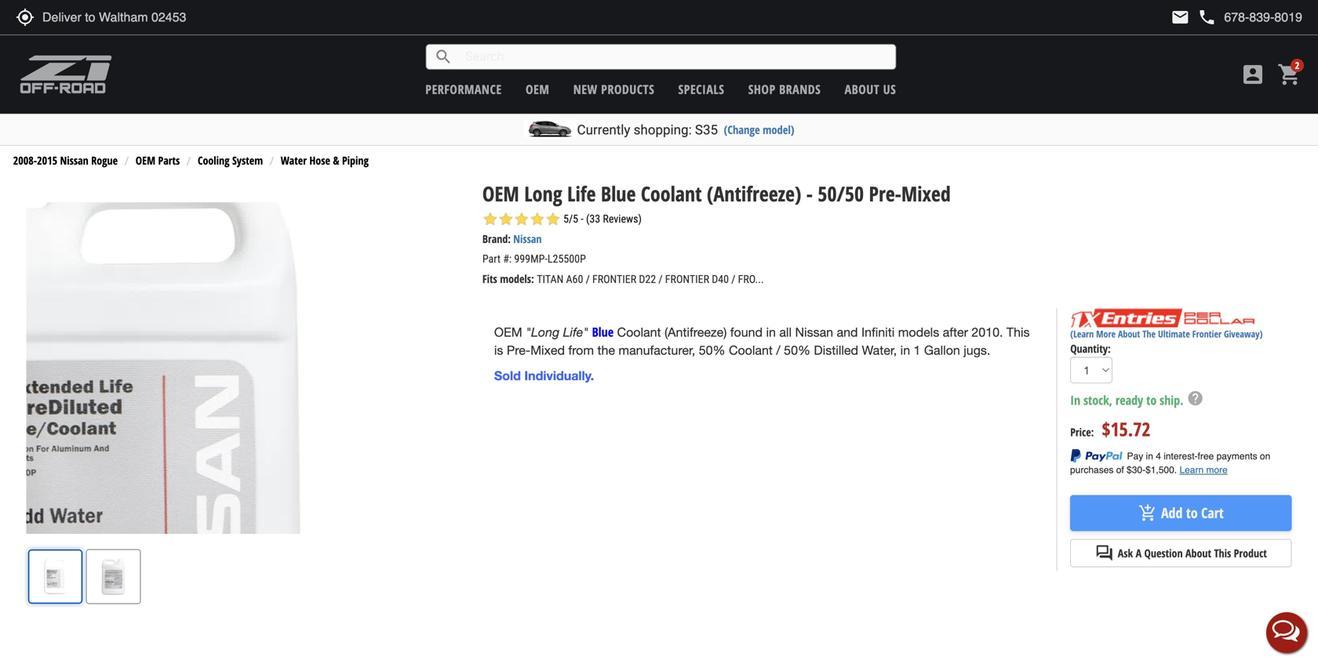 Task type: vqa. For each thing, say whether or not it's contained in the screenshot.
LIQUI MOLY Molygen Pathfinder / QX60 3.5L Oil Change Kit - 0w20 Brand: Assembled by Z1 Off Road Fits models: QX60 / PATHFINDER 2013-2020... at the top of the page
no



Task type: locate. For each thing, give the bounding box(es) containing it.
oem inside oem "long life" blue
[[494, 325, 522, 340]]

Search search field
[[453, 45, 895, 69]]

mixed inside oem long life blue coolant (antifreeze) - 50/50 pre-mixed star star star star star 5/5 - (33 reviews) brand: nissan part #: 999mp-l25500p fits models: titan a60 / frontier d22 / frontier d40 / fro...
[[901, 180, 951, 207]]

/ right "d22"
[[659, 273, 663, 286]]

oem
[[526, 81, 549, 98], [136, 153, 155, 168], [482, 180, 519, 207], [494, 325, 522, 340]]

(antifreeze) left the - at the right top
[[707, 180, 801, 207]]

0 vertical spatial nissan
[[60, 153, 88, 168]]

to left 'ship.'
[[1146, 392, 1157, 409]]

1 vertical spatial (antifreeze)
[[665, 325, 727, 340]]

coolant down found
[[729, 343, 773, 358]]

this right 2010.
[[1007, 325, 1030, 340]]

this inside coolant (antifreeze) found in all nissan and infiniti models after 2010. this is pre-mixed from the manufacturer, 50% coolant / 50% distilled water, in 1 gallon jugs.
[[1007, 325, 1030, 340]]

1 vertical spatial mixed
[[530, 343, 565, 358]]

0 horizontal spatial to
[[1146, 392, 1157, 409]]

blue
[[601, 180, 636, 207], [592, 324, 614, 340]]

0 vertical spatial coolant
[[641, 180, 702, 207]]

to right add
[[1186, 504, 1198, 523]]

0 horizontal spatial this
[[1007, 325, 1030, 340]]

1 horizontal spatial nissan
[[513, 231, 542, 246]]

part
[[482, 253, 501, 266]]

1 vertical spatial this
[[1214, 546, 1231, 561]]

1 vertical spatial in
[[900, 343, 910, 358]]

(antifreeze)
[[707, 180, 801, 207], [665, 325, 727, 340]]

0 vertical spatial in
[[766, 325, 776, 340]]

ready
[[1116, 392, 1143, 409]]

0 vertical spatial mixed
[[901, 180, 951, 207]]

fits
[[482, 271, 497, 286]]

1 horizontal spatial this
[[1214, 546, 1231, 561]]

new
[[573, 81, 598, 98]]

currently shopping: s35 (change model)
[[577, 122, 794, 138]]

0 vertical spatial pre-
[[869, 180, 901, 207]]

about right question
[[1185, 546, 1211, 561]]

pre- right 50/50
[[869, 180, 901, 207]]

2 vertical spatial nissan
[[795, 325, 833, 340]]

0 vertical spatial (antifreeze)
[[707, 180, 801, 207]]

999mp-
[[514, 253, 548, 266]]

new products link
[[573, 81, 654, 98]]

this
[[1007, 325, 1030, 340], [1214, 546, 1231, 561]]

oem inside oem long life blue coolant (antifreeze) - 50/50 pre-mixed star star star star star 5/5 - (33 reviews) brand: nissan part #: 999mp-l25500p fits models: titan a60 / frontier d22 / frontier d40 / fro...
[[482, 180, 519, 207]]

gallon
[[924, 343, 960, 358]]

new products
[[573, 81, 654, 98]]

nissan right 2015
[[60, 153, 88, 168]]

brands
[[779, 81, 821, 98]]

individually.
[[524, 368, 594, 383]]

water hose & piping link
[[281, 153, 369, 168]]

in stock, ready to ship. help
[[1070, 390, 1204, 409]]

frontier
[[1192, 328, 1222, 340]]

pre-
[[869, 180, 901, 207], [507, 343, 530, 358]]

&
[[333, 153, 339, 168]]

0 horizontal spatial mixed
[[530, 343, 565, 358]]

frontier left "d22"
[[592, 273, 636, 286]]

and
[[837, 325, 858, 340]]

system
[[232, 153, 263, 168]]

1 horizontal spatial pre-
[[869, 180, 901, 207]]

$15.72
[[1102, 417, 1151, 442]]

to
[[1146, 392, 1157, 409], [1186, 504, 1198, 523]]

star
[[482, 211, 498, 227], [498, 211, 514, 227], [514, 211, 529, 227], [529, 211, 545, 227], [545, 211, 561, 227]]

add_shopping_cart add to cart
[[1138, 504, 1224, 523]]

more
[[1096, 328, 1116, 340]]

performance
[[425, 81, 502, 98]]

nissan up distilled
[[795, 325, 833, 340]]

2008-2015 nissan rogue link
[[13, 153, 118, 168]]

mail link
[[1171, 8, 1190, 27]]

shopping_cart link
[[1273, 62, 1302, 87]]

about left the
[[1118, 328, 1140, 340]]

1 vertical spatial nissan
[[513, 231, 542, 246]]

product
[[1234, 546, 1267, 561]]

blue for life
[[601, 180, 636, 207]]

1
[[914, 343, 921, 358]]

1 horizontal spatial mixed
[[901, 180, 951, 207]]

/ down all
[[776, 343, 780, 358]]

shop
[[748, 81, 776, 98]]

nissan up the 999mp-
[[513, 231, 542, 246]]

1 horizontal spatial 50%
[[784, 343, 810, 358]]

1 vertical spatial pre-
[[507, 343, 530, 358]]

a60
[[566, 273, 583, 286]]

long
[[524, 180, 562, 207]]

pre- inside coolant (antifreeze) found in all nissan and infiniti models after 2010. this is pre-mixed from the manufacturer, 50% coolant / 50% distilled water, in 1 gallon jugs.
[[507, 343, 530, 358]]

coolant down shopping:
[[641, 180, 702, 207]]

price:
[[1070, 425, 1094, 440]]

1 star from the left
[[482, 211, 498, 227]]

#:
[[503, 253, 512, 266]]

oem for "long
[[494, 325, 522, 340]]

infiniti
[[861, 325, 895, 340]]

in
[[766, 325, 776, 340], [900, 343, 910, 358]]

about left us
[[845, 81, 880, 98]]

2 50% from the left
[[784, 343, 810, 358]]

0 horizontal spatial 50%
[[699, 343, 725, 358]]

2 horizontal spatial about
[[1185, 546, 1211, 561]]

0 horizontal spatial frontier
[[592, 273, 636, 286]]

cooling system link
[[198, 153, 263, 168]]

/ inside coolant (antifreeze) found in all nissan and infiniti models after 2010. this is pre-mixed from the manufacturer, 50% coolant / 50% distilled water, in 1 gallon jugs.
[[776, 343, 780, 358]]

blue up the
[[592, 324, 614, 340]]

in left all
[[766, 325, 776, 340]]

1 vertical spatial blue
[[592, 324, 614, 340]]

this inside question_answer ask a question about this product
[[1214, 546, 1231, 561]]

account_box link
[[1236, 62, 1269, 87]]

ask
[[1118, 546, 1133, 561]]

water hose & piping
[[281, 153, 369, 168]]

sold individually.
[[494, 368, 594, 383]]

coolant up manufacturer,
[[617, 325, 661, 340]]

oem for parts
[[136, 153, 155, 168]]

blue right life
[[601, 180, 636, 207]]

0 vertical spatial blue
[[601, 180, 636, 207]]

pre- inside oem long life blue coolant (antifreeze) - 50/50 pre-mixed star star star star star 5/5 - (33 reviews) brand: nissan part #: 999mp-l25500p fits models: titan a60 / frontier d22 / frontier d40 / fro...
[[869, 180, 901, 207]]

about
[[845, 81, 880, 98], [1118, 328, 1140, 340], [1185, 546, 1211, 561]]

0 horizontal spatial pre-
[[507, 343, 530, 358]]

parts
[[158, 153, 180, 168]]

1 vertical spatial about
[[1118, 328, 1140, 340]]

account_box
[[1240, 62, 1266, 87]]

1 horizontal spatial about
[[1118, 328, 1140, 340]]

2015
[[37, 153, 57, 168]]

(antifreeze) inside coolant (antifreeze) found in all nissan and infiniti models after 2010. this is pre-mixed from the manufacturer, 50% coolant / 50% distilled water, in 1 gallon jugs.
[[665, 325, 727, 340]]

0 vertical spatial to
[[1146, 392, 1157, 409]]

oem left parts
[[136, 153, 155, 168]]

about inside question_answer ask a question about this product
[[1185, 546, 1211, 561]]

2 vertical spatial about
[[1185, 546, 1211, 561]]

0 horizontal spatial about
[[845, 81, 880, 98]]

2 horizontal spatial nissan
[[795, 325, 833, 340]]

50% down all
[[784, 343, 810, 358]]

-
[[806, 180, 813, 207]]

mail
[[1171, 8, 1190, 27]]

in left 1
[[900, 343, 910, 358]]

coolant
[[641, 180, 702, 207], [617, 325, 661, 340], [729, 343, 773, 358]]

models
[[898, 325, 939, 340]]

oem left long
[[482, 180, 519, 207]]

/ right d40
[[731, 273, 735, 286]]

rogue
[[91, 153, 118, 168]]

1 frontier from the left
[[592, 273, 636, 286]]

1 horizontal spatial to
[[1186, 504, 1198, 523]]

all
[[779, 325, 792, 340]]

0 vertical spatial this
[[1007, 325, 1030, 340]]

oem parts link
[[136, 153, 180, 168]]

(learn more about the ultimate frontier giveaway) link
[[1070, 328, 1263, 340]]

blue inside oem long life blue coolant (antifreeze) - 50/50 pre-mixed star star star star star 5/5 - (33 reviews) brand: nissan part #: 999mp-l25500p fits models: titan a60 / frontier d22 / frontier d40 / fro...
[[601, 180, 636, 207]]

models:
[[500, 271, 534, 286]]

/
[[586, 273, 590, 286], [659, 273, 663, 286], [731, 273, 735, 286], [776, 343, 780, 358]]

this left 'product'
[[1214, 546, 1231, 561]]

to inside in stock, ready to ship. help
[[1146, 392, 1157, 409]]

add
[[1161, 504, 1183, 523]]

50% right manufacturer,
[[699, 343, 725, 358]]

oem parts
[[136, 153, 180, 168]]

oem for long
[[482, 180, 519, 207]]

pre- right "is"
[[507, 343, 530, 358]]

(antifreeze) up manufacturer,
[[665, 325, 727, 340]]

oem up "is"
[[494, 325, 522, 340]]

piping
[[342, 153, 369, 168]]

nissan
[[60, 153, 88, 168], [513, 231, 542, 246], [795, 325, 833, 340]]

0 horizontal spatial in
[[766, 325, 776, 340]]

2 frontier from the left
[[665, 273, 709, 286]]

a
[[1136, 546, 1142, 561]]

quantity:
[[1070, 341, 1111, 356]]

1 horizontal spatial frontier
[[665, 273, 709, 286]]

frontier left d40
[[665, 273, 709, 286]]



Task type: describe. For each thing, give the bounding box(es) containing it.
50/50
[[818, 180, 864, 207]]

question_answer
[[1095, 544, 1114, 563]]

5/5 -
[[563, 213, 584, 226]]

the
[[1143, 328, 1156, 340]]

oem "long life" blue
[[494, 324, 614, 340]]

question
[[1144, 546, 1183, 561]]

distilled
[[814, 343, 858, 358]]

model)
[[763, 122, 794, 137]]

water
[[281, 153, 307, 168]]

shopping:
[[634, 122, 692, 138]]

d40
[[712, 273, 729, 286]]

l25500p
[[548, 253, 586, 266]]

ship.
[[1160, 392, 1183, 409]]

shop brands link
[[748, 81, 821, 98]]

(change
[[724, 122, 760, 137]]

0 vertical spatial about
[[845, 81, 880, 98]]

1 50% from the left
[[699, 343, 725, 358]]

stock,
[[1084, 392, 1112, 409]]

water,
[[862, 343, 897, 358]]

blue for life"
[[592, 324, 614, 340]]

my_location
[[16, 8, 35, 27]]

2008-
[[13, 153, 37, 168]]

question_answer ask a question about this product
[[1095, 544, 1267, 563]]

coolant (antifreeze) found in all nissan and infiniti models after 2010. this is pre-mixed from the manufacturer, 50% coolant / 50% distilled water, in 1 gallon jugs.
[[494, 325, 1030, 358]]

cooling
[[198, 153, 230, 168]]

oem long life blue coolant (antifreeze) - 50/50 pre-mixed star star star star star 5/5 - (33 reviews) brand: nissan part #: 999mp-l25500p fits models: titan a60 / frontier d22 / frontier d40 / fro...
[[482, 180, 951, 286]]

"long
[[526, 325, 560, 340]]

shopping_cart
[[1277, 62, 1302, 87]]

z1 motorsports logo image
[[20, 55, 113, 94]]

fro...
[[738, 273, 764, 286]]

currently
[[577, 122, 630, 138]]

1 vertical spatial to
[[1186, 504, 1198, 523]]

us
[[883, 81, 896, 98]]

found
[[730, 325, 763, 340]]

nissan link
[[513, 231, 542, 246]]

(antifreeze) inside oem long life blue coolant (antifreeze) - 50/50 pre-mixed star star star star star 5/5 - (33 reviews) brand: nissan part #: 999mp-l25500p fits models: titan a60 / frontier d22 / frontier d40 / fro...
[[707, 180, 801, 207]]

2 vertical spatial coolant
[[729, 343, 773, 358]]

/ right a60
[[586, 273, 590, 286]]

in
[[1070, 392, 1080, 409]]

manufacturer,
[[619, 343, 695, 358]]

mail phone
[[1171, 8, 1216, 27]]

d22
[[639, 273, 656, 286]]

1 vertical spatial coolant
[[617, 325, 661, 340]]

phone link
[[1198, 8, 1302, 27]]

(change model) link
[[724, 122, 794, 137]]

(learn
[[1070, 328, 1094, 340]]

cooling system
[[198, 153, 263, 168]]

specials
[[678, 81, 724, 98]]

about us link
[[845, 81, 896, 98]]

specials link
[[678, 81, 724, 98]]

cart
[[1201, 504, 1224, 523]]

oem left new
[[526, 81, 549, 98]]

2 star from the left
[[498, 211, 514, 227]]

add_shopping_cart
[[1138, 504, 1157, 523]]

products
[[601, 81, 654, 98]]

nissan inside coolant (antifreeze) found in all nissan and infiniti models after 2010. this is pre-mixed from the manufacturer, 50% coolant / 50% distilled water, in 1 gallon jugs.
[[795, 325, 833, 340]]

coolant inside oem long life blue coolant (antifreeze) - 50/50 pre-mixed star star star star star 5/5 - (33 reviews) brand: nissan part #: 999mp-l25500p fits models: titan a60 / frontier d22 / frontier d40 / fro...
[[641, 180, 702, 207]]

life
[[567, 180, 596, 207]]

2010.
[[972, 325, 1003, 340]]

giveaway)
[[1224, 328, 1263, 340]]

price: $15.72
[[1070, 417, 1151, 442]]

1 horizontal spatial in
[[900, 343, 910, 358]]

(learn more about the ultimate frontier giveaway)
[[1070, 328, 1263, 340]]

shop brands
[[748, 81, 821, 98]]

phone
[[1198, 8, 1216, 27]]

s35
[[695, 122, 718, 138]]

hose
[[309, 153, 330, 168]]

jugs.
[[964, 343, 990, 358]]

life"
[[563, 325, 589, 340]]

help
[[1187, 390, 1204, 407]]

3 star from the left
[[514, 211, 529, 227]]

sold
[[494, 368, 521, 383]]

nissan inside oem long life blue coolant (antifreeze) - 50/50 pre-mixed star star star star star 5/5 - (33 reviews) brand: nissan part #: 999mp-l25500p fits models: titan a60 / frontier d22 / frontier d40 / fro...
[[513, 231, 542, 246]]

0 horizontal spatial nissan
[[60, 153, 88, 168]]

titan
[[537, 273, 564, 286]]

5 star from the left
[[545, 211, 561, 227]]

brand:
[[482, 231, 511, 246]]

4 star from the left
[[529, 211, 545, 227]]

2008-2015 nissan rogue
[[13, 153, 118, 168]]

mixed inside coolant (antifreeze) found in all nissan and infiniti models after 2010. this is pre-mixed from the manufacturer, 50% coolant / 50% distilled water, in 1 gallon jugs.
[[530, 343, 565, 358]]



